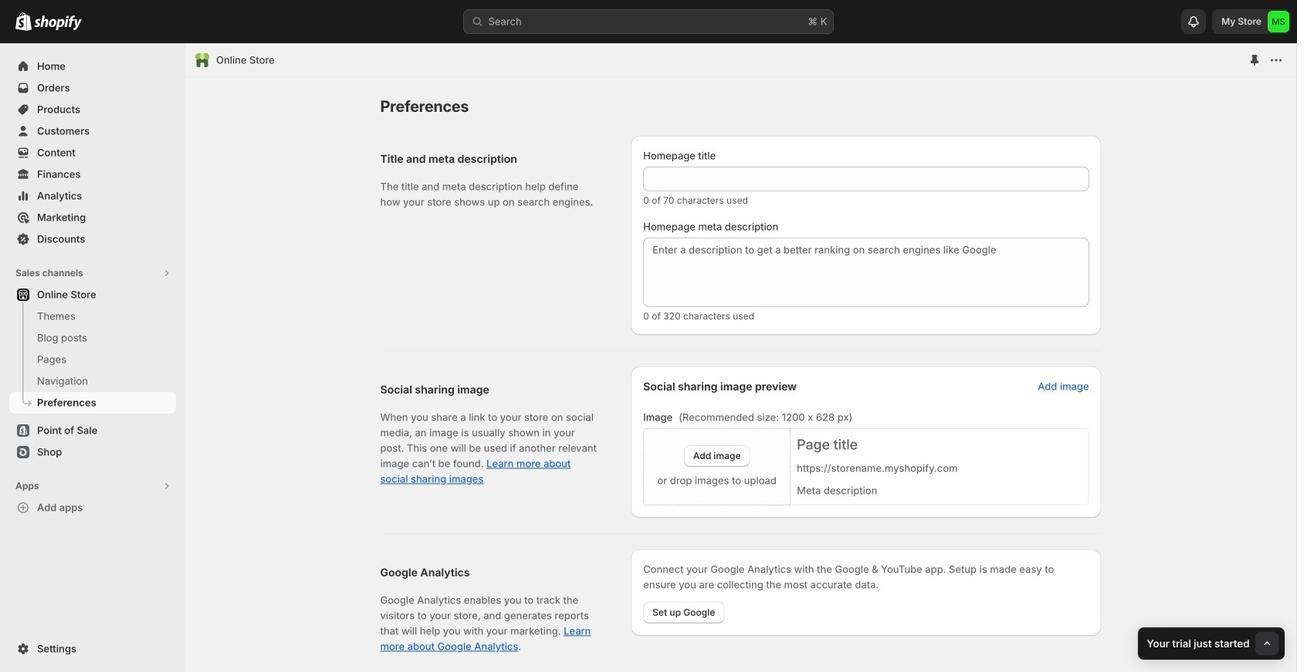 Task type: vqa. For each thing, say whether or not it's contained in the screenshot.
Shopify image
yes



Task type: describe. For each thing, give the bounding box(es) containing it.
online store image
[[195, 53, 210, 68]]



Task type: locate. For each thing, give the bounding box(es) containing it.
shopify image
[[15, 12, 32, 31]]

shopify image
[[34, 15, 82, 31]]

my store image
[[1268, 11, 1289, 32]]



